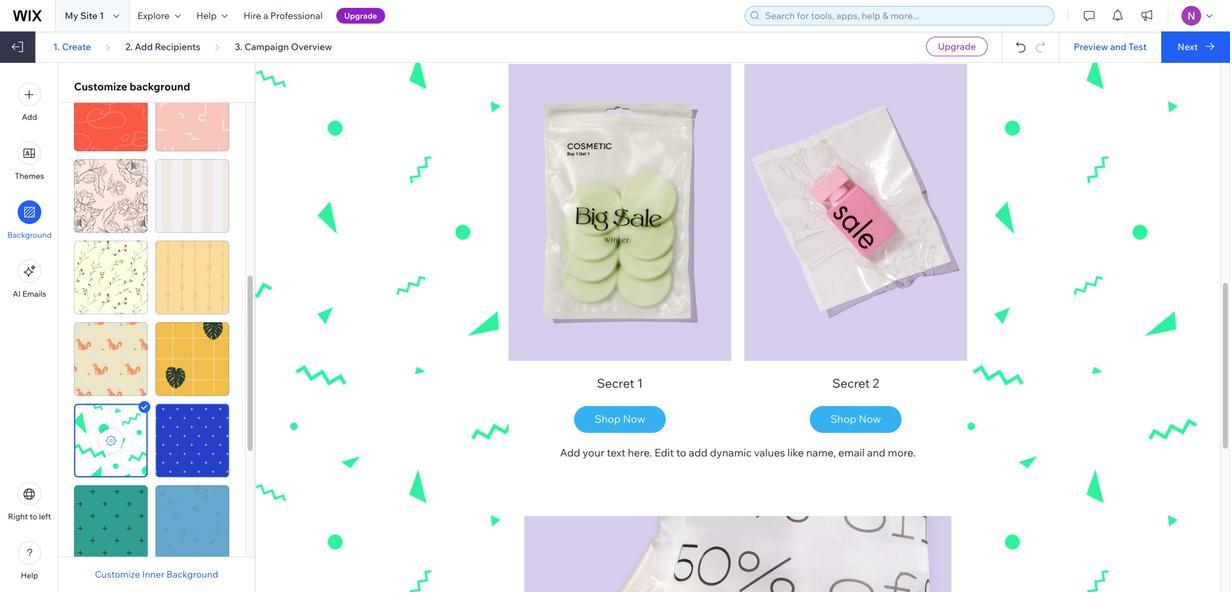 Task type: describe. For each thing, give the bounding box(es) containing it.
shop now link for 1
[[575, 406, 665, 432]]

your
[[583, 446, 605, 459]]

ai emails button
[[13, 259, 46, 299]]

background
[[130, 80, 190, 93]]

customize background
[[74, 80, 190, 93]]

my
[[65, 10, 78, 21]]

1 vertical spatial and
[[867, 446, 886, 459]]

my site 1
[[65, 10, 104, 21]]

customize for customize background
[[74, 80, 127, 93]]

0 vertical spatial help
[[196, 10, 217, 21]]

hire
[[244, 10, 261, 21]]

add for add
[[22, 112, 37, 122]]

site
[[80, 10, 98, 21]]

emails
[[22, 289, 46, 299]]

recipients
[[155, 41, 201, 52]]

add
[[689, 446, 708, 459]]

overview
[[291, 41, 332, 52]]

0 vertical spatial 1
[[100, 10, 104, 21]]

0 vertical spatial add
[[135, 41, 153, 52]]

secret for secret 1
[[597, 375, 635, 391]]

upgrade for upgrade button to the right
[[938, 41, 976, 52]]

right to left button
[[8, 482, 51, 521]]

ai emails
[[13, 289, 46, 299]]

3. campaign overview link
[[235, 41, 332, 53]]

ai
[[13, 289, 21, 299]]

1. create link
[[53, 41, 91, 53]]

left
[[39, 512, 51, 521]]

background inside button
[[167, 569, 218, 580]]

shop now for 2
[[831, 412, 881, 426]]

more.
[[888, 446, 916, 459]]

shop now link for 2
[[811, 406, 901, 432]]

preview and test
[[1074, 41, 1147, 52]]

0 vertical spatial to
[[676, 446, 687, 459]]

campaign
[[245, 41, 289, 52]]

secret 2
[[832, 375, 879, 391]]

to inside button
[[30, 512, 37, 521]]

preview
[[1074, 41, 1108, 52]]

create
[[62, 41, 91, 52]]

professional
[[270, 10, 323, 21]]

text
[[607, 446, 626, 459]]

0 horizontal spatial upgrade button
[[336, 8, 385, 24]]

a
[[263, 10, 268, 21]]

2.
[[125, 41, 133, 52]]

shop now for 1
[[595, 412, 645, 426]]



Task type: vqa. For each thing, say whether or not it's contained in the screenshot.
the bottom Work
no



Task type: locate. For each thing, give the bounding box(es) containing it.
1 horizontal spatial help button
[[189, 0, 236, 31]]

help button
[[189, 0, 236, 31], [18, 541, 41, 580]]

themes
[[15, 171, 44, 181]]

0 vertical spatial customize
[[74, 80, 127, 93]]

shop now up the 'email'
[[831, 412, 881, 426]]

customize inner background
[[95, 569, 218, 580]]

name,
[[806, 446, 836, 459]]

dynamic
[[710, 446, 752, 459]]

upgrade button
[[336, 8, 385, 24], [926, 37, 988, 56]]

shop now link up the 'email'
[[811, 406, 901, 432]]

1 vertical spatial background
[[167, 569, 218, 580]]

add up themes button
[[22, 112, 37, 122]]

here.
[[628, 446, 652, 459]]

2 shop now link from the left
[[811, 406, 901, 432]]

background right the inner
[[167, 569, 218, 580]]

0 horizontal spatial background
[[7, 230, 52, 240]]

secret 1
[[597, 375, 643, 391]]

secret
[[597, 375, 635, 391], [832, 375, 870, 391]]

1 shop now link from the left
[[575, 406, 665, 432]]

customize left the inner
[[95, 569, 140, 580]]

and right the 'email'
[[867, 446, 886, 459]]

1 horizontal spatial shop now
[[831, 412, 881, 426]]

1.
[[53, 41, 60, 52]]

shop for secret 2
[[831, 412, 857, 426]]

0 horizontal spatial shop now link
[[575, 406, 665, 432]]

customize inside customize inner background button
[[95, 569, 140, 580]]

1 horizontal spatial to
[[676, 446, 687, 459]]

0 horizontal spatial help
[[21, 571, 38, 580]]

shop now
[[595, 412, 645, 426], [831, 412, 881, 426]]

0 horizontal spatial 1
[[100, 10, 104, 21]]

3. campaign overview
[[235, 41, 332, 52]]

0 vertical spatial help button
[[189, 0, 236, 31]]

inner
[[142, 569, 164, 580]]

1 now from the left
[[623, 412, 645, 426]]

upgrade right professional
[[344, 11, 377, 21]]

2 secret from the left
[[832, 375, 870, 391]]

2. add recipients link
[[125, 41, 201, 53]]

1 horizontal spatial secret
[[832, 375, 870, 391]]

customize inner background button
[[95, 569, 218, 580]]

explore
[[138, 10, 170, 21]]

background button
[[7, 200, 52, 240]]

now for 2
[[859, 412, 881, 426]]

1 vertical spatial help
[[21, 571, 38, 580]]

now
[[623, 412, 645, 426], [859, 412, 881, 426]]

shop up the text
[[595, 412, 621, 426]]

0 vertical spatial upgrade button
[[336, 8, 385, 24]]

help
[[196, 10, 217, 21], [21, 571, 38, 580]]

add right 2.
[[135, 41, 153, 52]]

1 horizontal spatial upgrade button
[[926, 37, 988, 56]]

1 vertical spatial 1
[[637, 375, 643, 391]]

1 vertical spatial help button
[[18, 541, 41, 580]]

customize down create
[[74, 80, 127, 93]]

0 horizontal spatial help button
[[18, 541, 41, 580]]

1 shop from the left
[[595, 412, 621, 426]]

help button left hire
[[189, 0, 236, 31]]

1 horizontal spatial now
[[859, 412, 881, 426]]

0 horizontal spatial add
[[22, 112, 37, 122]]

0 horizontal spatial to
[[30, 512, 37, 521]]

and
[[1110, 41, 1127, 52], [867, 446, 886, 459]]

1 horizontal spatial add
[[135, 41, 153, 52]]

right to left
[[8, 512, 51, 521]]

shop now link up the text
[[575, 406, 665, 432]]

1 horizontal spatial upgrade
[[938, 41, 976, 52]]

2 shop from the left
[[831, 412, 857, 426]]

1 secret from the left
[[597, 375, 635, 391]]

help button down right to left
[[18, 541, 41, 580]]

customize for customize inner background
[[95, 569, 140, 580]]

upgrade down the search for tools, apps, help & more... field
[[938, 41, 976, 52]]

2 horizontal spatial add
[[560, 446, 580, 459]]

1 horizontal spatial shop now link
[[811, 406, 901, 432]]

0 horizontal spatial secret
[[597, 375, 635, 391]]

edit
[[655, 446, 674, 459]]

shop now up the text
[[595, 412, 645, 426]]

0 vertical spatial and
[[1110, 41, 1127, 52]]

email
[[838, 446, 865, 459]]

next
[[1178, 41, 1198, 52]]

like
[[788, 446, 804, 459]]

1 horizontal spatial 1
[[637, 375, 643, 391]]

shop for secret 1
[[595, 412, 621, 426]]

background up ai emails 'button'
[[7, 230, 52, 240]]

1 horizontal spatial shop
[[831, 412, 857, 426]]

Search for tools, apps, help & more... field
[[761, 7, 1050, 25]]

1 vertical spatial customize
[[95, 569, 140, 580]]

1 vertical spatial upgrade button
[[926, 37, 988, 56]]

add inside button
[[22, 112, 37, 122]]

now up here.
[[623, 412, 645, 426]]

2 now from the left
[[859, 412, 881, 426]]

next button
[[1161, 31, 1230, 63]]

hire a professional
[[244, 10, 323, 21]]

add button
[[18, 83, 41, 122]]

secret for secret 2
[[832, 375, 870, 391]]

add your text here. edit to add dynamic values like name, email and more.
[[560, 446, 916, 459]]

to left 'add' on the bottom of the page
[[676, 446, 687, 459]]

to left left
[[30, 512, 37, 521]]

0 horizontal spatial now
[[623, 412, 645, 426]]

shop now link
[[575, 406, 665, 432], [811, 406, 901, 432]]

background
[[7, 230, 52, 240], [167, 569, 218, 580]]

shop up the 'email'
[[831, 412, 857, 426]]

upgrade
[[344, 11, 377, 21], [938, 41, 976, 52]]

upgrade button down the search for tools, apps, help & more... field
[[926, 37, 988, 56]]

0 vertical spatial background
[[7, 230, 52, 240]]

1
[[100, 10, 104, 21], [637, 375, 643, 391]]

2. add recipients
[[125, 41, 201, 52]]

add
[[135, 41, 153, 52], [22, 112, 37, 122], [560, 446, 580, 459]]

1 horizontal spatial and
[[1110, 41, 1127, 52]]

now for 1
[[623, 412, 645, 426]]

add left your
[[560, 446, 580, 459]]

help down right to left
[[21, 571, 38, 580]]

1 vertical spatial upgrade
[[938, 41, 976, 52]]

0 vertical spatial upgrade
[[344, 11, 377, 21]]

to
[[676, 446, 687, 459], [30, 512, 37, 521]]

and left test
[[1110, 41, 1127, 52]]

0 horizontal spatial and
[[867, 446, 886, 459]]

upgrade button right professional
[[336, 8, 385, 24]]

customize
[[74, 80, 127, 93], [95, 569, 140, 580]]

2 shop now from the left
[[831, 412, 881, 426]]

now down 2
[[859, 412, 881, 426]]

1 horizontal spatial background
[[167, 569, 218, 580]]

right
[[8, 512, 28, 521]]

1. create
[[53, 41, 91, 52]]

help up recipients
[[196, 10, 217, 21]]

0 horizontal spatial shop
[[595, 412, 621, 426]]

3.
[[235, 41, 243, 52]]

values
[[754, 446, 785, 459]]

2
[[873, 375, 879, 391]]

1 vertical spatial add
[[22, 112, 37, 122]]

2 vertical spatial add
[[560, 446, 580, 459]]

1 vertical spatial to
[[30, 512, 37, 521]]

upgrade for the leftmost upgrade button
[[344, 11, 377, 21]]

hire a professional link
[[236, 0, 331, 31]]

shop
[[595, 412, 621, 426], [831, 412, 857, 426]]

0 horizontal spatial upgrade
[[344, 11, 377, 21]]

1 shop now from the left
[[595, 412, 645, 426]]

0 horizontal spatial shop now
[[595, 412, 645, 426]]

1 horizontal spatial help
[[196, 10, 217, 21]]

themes button
[[15, 142, 44, 181]]

test
[[1129, 41, 1147, 52]]

add for add your text here. edit to add dynamic values like name, email and more.
[[560, 446, 580, 459]]



